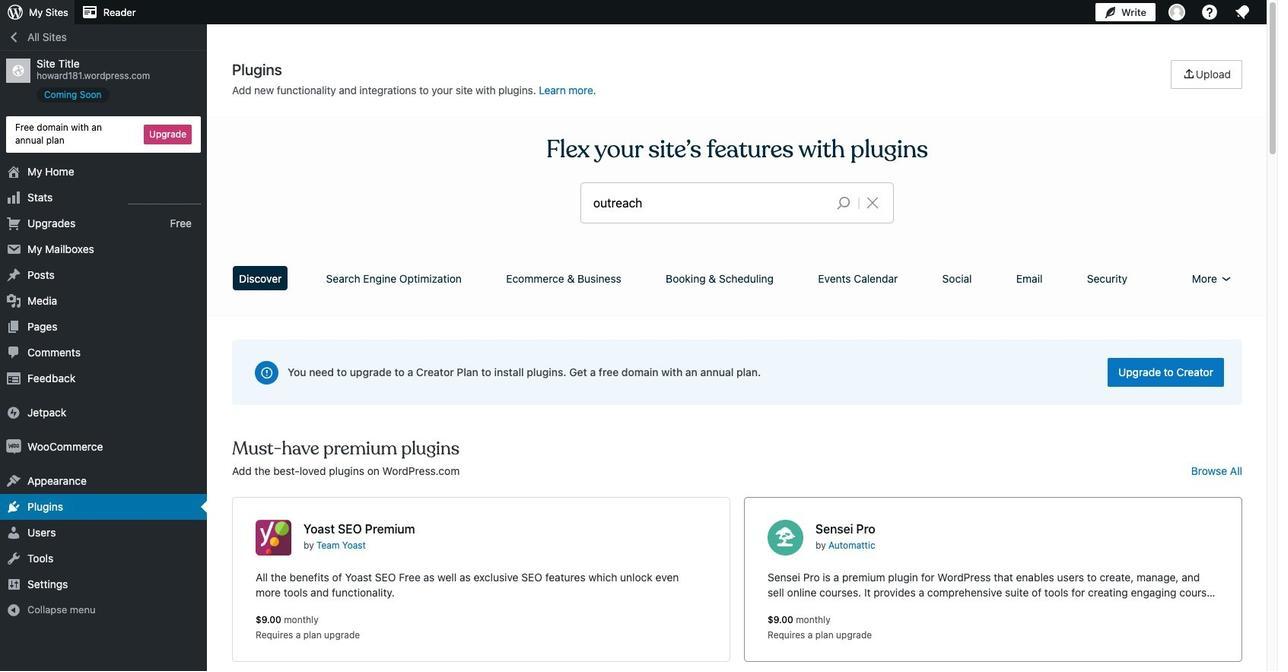 Task type: vqa. For each thing, say whether or not it's contained in the screenshot.
Help 'image'
yes



Task type: describe. For each thing, give the bounding box(es) containing it.
manage your notifications image
[[1233, 3, 1252, 21]]

2 plugin icon image from the left
[[768, 520, 803, 556]]

highest hourly views 0 image
[[129, 194, 201, 204]]

open search image
[[825, 192, 863, 214]]

2 img image from the top
[[6, 439, 21, 455]]



Task type: locate. For each thing, give the bounding box(es) containing it.
my profile image
[[1169, 4, 1185, 21]]

0 horizontal spatial plugin icon image
[[256, 520, 291, 556]]

Search search field
[[593, 183, 825, 223]]

0 vertical spatial img image
[[6, 405, 21, 420]]

plugin icon image
[[256, 520, 291, 556], [768, 520, 803, 556]]

1 plugin icon image from the left
[[256, 520, 291, 556]]

main content
[[227, 60, 1248, 672]]

1 vertical spatial img image
[[6, 439, 21, 455]]

1 img image from the top
[[6, 405, 21, 420]]

1 horizontal spatial plugin icon image
[[768, 520, 803, 556]]

close search image
[[854, 194, 892, 212]]

img image
[[6, 405, 21, 420], [6, 439, 21, 455]]

None search field
[[581, 183, 893, 223]]

help image
[[1201, 3, 1219, 21]]



